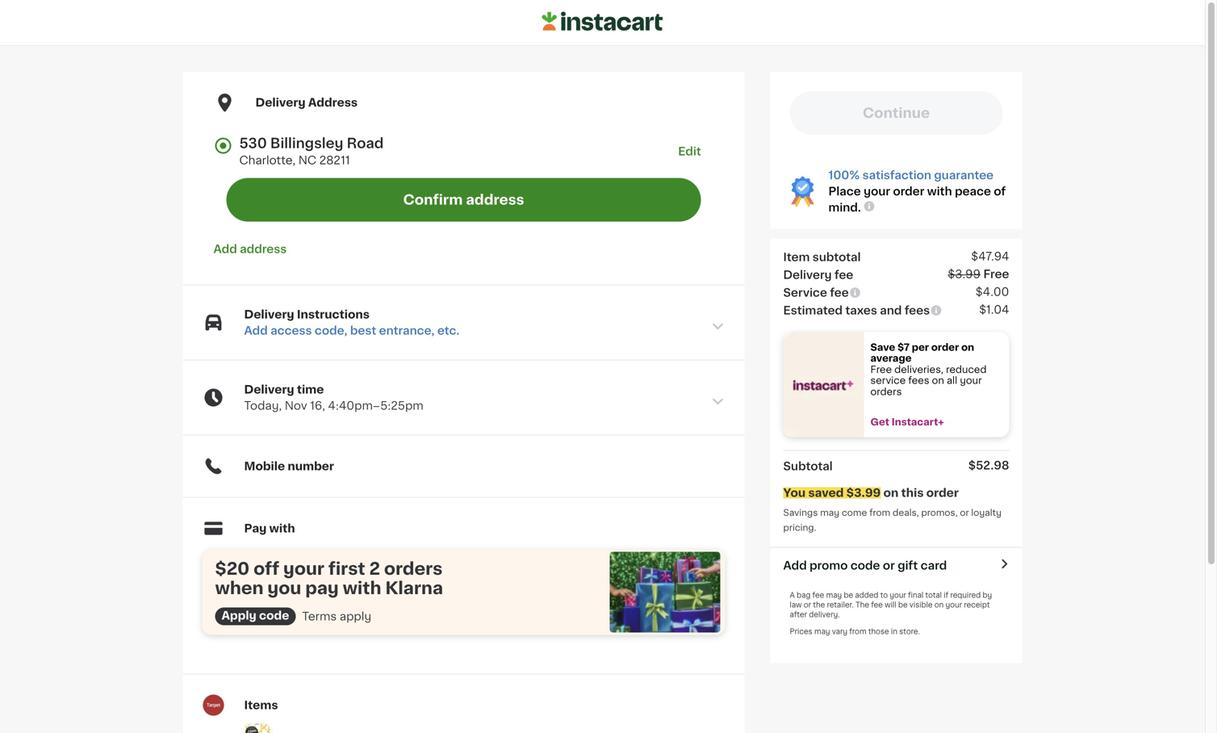 Task type: vqa. For each thing, say whether or not it's contained in the screenshot.
View all stores link
no



Task type: describe. For each thing, give the bounding box(es) containing it.
you saved $3.99 on this order
[[784, 487, 959, 499]]

add address button
[[214, 231, 287, 257]]

100%
[[829, 170, 860, 181]]

visible
[[910, 601, 933, 609]]

receipt
[[964, 601, 990, 609]]

your inside save $7 per order on average free deliveries, reduced service fees on all your orders
[[960, 376, 982, 385]]

by
[[983, 592, 992, 599]]

add inside delivery instructions add access code, best entrance, etc.
[[244, 325, 268, 336]]

you
[[784, 487, 806, 499]]

retailer.
[[827, 601, 854, 609]]

will
[[885, 601, 897, 609]]

card
[[921, 560, 947, 571]]

prices
[[790, 628, 813, 635]]

this
[[901, 487, 924, 499]]

delivery fee
[[784, 269, 854, 281]]

total
[[926, 592, 942, 599]]

reduced
[[946, 365, 987, 374]]

100% satisfaction guarantee
[[829, 170, 994, 181]]

saved
[[809, 487, 844, 499]]

with inside the place your order with peace of mind.
[[927, 186, 952, 197]]

service
[[784, 287, 827, 298]]

your up the will on the right bottom of the page
[[890, 592, 907, 599]]

savings may come from deals, promos, or loyalty pricing.
[[784, 508, 1004, 532]]

apply code
[[222, 610, 289, 621]]

off
[[254, 560, 279, 577]]

add address
[[214, 243, 287, 255]]

on left this
[[884, 487, 899, 499]]

in
[[891, 628, 898, 635]]

save $7 per order on average free deliveries, reduced service fees on all your orders
[[871, 343, 989, 396]]

code,
[[315, 325, 348, 336]]

satisfaction
[[863, 170, 932, 181]]

free inside save $7 per order on average free deliveries, reduced service fees on all your orders
[[871, 365, 892, 374]]

or inside savings may come from deals, promos, or loyalty pricing.
[[960, 508, 969, 517]]

of
[[994, 186, 1006, 197]]

when
[[215, 580, 264, 597]]

items
[[244, 700, 278, 711]]

if
[[944, 592, 949, 599]]

fee up the
[[813, 592, 825, 599]]

add for add address
[[214, 243, 237, 255]]

pay
[[305, 580, 339, 597]]

delivery instructions image
[[711, 319, 725, 334]]

or inside the a bag fee may be added to your final total if required by law or the retailer. the fee will be visible on your receipt after delivery.
[[804, 601, 811, 609]]

best
[[350, 325, 376, 336]]

and
[[880, 305, 902, 316]]

you
[[268, 580, 301, 597]]

estimated taxes and fees
[[784, 305, 930, 316]]

address for add address
[[240, 243, 287, 255]]

on up reduced
[[962, 343, 975, 352]]

nc
[[298, 155, 317, 166]]

service
[[871, 376, 906, 385]]

delivery for delivery instructions add access code, best entrance, etc.
[[244, 309, 294, 320]]

delivery instructions add access code, best entrance, etc.
[[244, 309, 460, 336]]

road
[[347, 137, 384, 150]]

orders inside save $7 per order on average free deliveries, reduced service fees on all your orders
[[871, 387, 902, 396]]

service fee
[[784, 287, 849, 298]]

on left all
[[932, 376, 945, 385]]

first
[[328, 560, 365, 577]]

home image
[[542, 9, 663, 34]]

those
[[869, 628, 889, 635]]

the
[[813, 601, 825, 609]]

savings
[[784, 508, 818, 517]]

2 vertical spatial order
[[927, 487, 959, 499]]

edwards® turtle pie image
[[241, 723, 273, 733]]

terms
[[302, 611, 337, 622]]

instructions
[[297, 309, 370, 320]]

your inside $20 off your first 2 orders when you pay with klarna
[[283, 560, 325, 577]]

number
[[288, 461, 334, 472]]

peace
[[955, 186, 991, 197]]

$4.00
[[976, 286, 1010, 298]]

to
[[881, 592, 888, 599]]

0 vertical spatial fees
[[905, 305, 930, 316]]

after
[[790, 611, 807, 618]]

order inside the place your order with peace of mind.
[[893, 186, 925, 197]]

charlotte,
[[239, 155, 296, 166]]

time
[[297, 384, 324, 395]]

your down if
[[946, 601, 962, 609]]

deliveries,
[[895, 365, 944, 374]]

instacart+
[[892, 417, 944, 427]]

0 horizontal spatial code
[[259, 610, 289, 621]]

order inside save $7 per order on average free deliveries, reduced service fees on all your orders
[[932, 343, 959, 352]]

bag
[[797, 592, 811, 599]]

item
[[784, 252, 810, 263]]

get instacart+
[[871, 417, 944, 427]]

delivery time today, nov 16, 4:40pm–5:25pm
[[244, 384, 424, 411]]

28211
[[319, 155, 350, 166]]

530
[[239, 137, 267, 150]]

mobile number
[[244, 461, 334, 472]]

16,
[[310, 400, 325, 411]]

subtotal
[[784, 461, 833, 472]]

edit button
[[666, 125, 714, 178]]

apply
[[222, 610, 257, 621]]

come
[[842, 508, 867, 517]]

with inside $20 off your first 2 orders when you pay with klarna
[[343, 580, 381, 597]]

all
[[947, 376, 958, 385]]



Task type: locate. For each thing, give the bounding box(es) containing it.
final
[[908, 592, 924, 599]]

fees
[[905, 305, 930, 316], [909, 376, 930, 385]]

deals,
[[893, 508, 919, 517]]

1 vertical spatial order
[[932, 343, 959, 352]]

delivery for delivery fee
[[784, 269, 832, 281]]

nov
[[285, 400, 307, 411]]

1 vertical spatial with
[[269, 523, 295, 534]]

from for deals,
[[870, 508, 891, 517]]

from
[[870, 508, 891, 517], [850, 628, 867, 635]]

fees down deliveries,
[[909, 376, 930, 385]]

gift
[[898, 560, 918, 571]]

mind.
[[829, 202, 861, 213]]

on down the total
[[935, 601, 944, 609]]

0 vertical spatial free
[[984, 268, 1010, 280]]

fees inside save $7 per order on average free deliveries, reduced service fees on all your orders
[[909, 376, 930, 385]]

add inside 'button'
[[214, 243, 237, 255]]

your inside the place your order with peace of mind.
[[864, 186, 891, 197]]

your
[[864, 186, 891, 197], [960, 376, 982, 385], [283, 560, 325, 577], [890, 592, 907, 599], [946, 601, 962, 609]]

fee down to at right bottom
[[871, 601, 883, 609]]

0 horizontal spatial free
[[871, 365, 892, 374]]

be up retailer.
[[844, 592, 853, 599]]

your up pay
[[283, 560, 325, 577]]

1 vertical spatial from
[[850, 628, 867, 635]]

order down 100% satisfaction guarantee
[[893, 186, 925, 197]]

estimated
[[784, 305, 843, 316]]

address inside button
[[466, 193, 524, 207]]

add promo code or gift card button
[[784, 557, 947, 574]]

your up more info about 100% satisfaction guarantee image
[[864, 186, 891, 197]]

1 vertical spatial $3.99
[[847, 487, 881, 499]]

1 horizontal spatial address
[[466, 193, 524, 207]]

free up service
[[871, 365, 892, 374]]

address
[[308, 97, 358, 108]]

code inside button
[[851, 560, 880, 571]]

get instacart+ button
[[864, 417, 1010, 428]]

1 vertical spatial may
[[826, 592, 842, 599]]

0 vertical spatial add
[[214, 243, 237, 255]]

law
[[790, 601, 802, 609]]

add inside button
[[784, 560, 807, 571]]

may inside savings may come from deals, promos, or loyalty pricing.
[[820, 508, 840, 517]]

add
[[214, 243, 237, 255], [244, 325, 268, 336], [784, 560, 807, 571]]

access
[[271, 325, 312, 336]]

2 horizontal spatial or
[[960, 508, 969, 517]]

2 vertical spatial may
[[815, 628, 830, 635]]

or left gift
[[883, 560, 895, 571]]

delivery inside delivery instructions add access code, best entrance, etc.
[[244, 309, 294, 320]]

get
[[871, 417, 890, 427]]

1 vertical spatial add
[[244, 325, 268, 336]]

1 vertical spatial free
[[871, 365, 892, 374]]

confirm address
[[403, 193, 524, 207]]

prices may vary from those in store.
[[790, 628, 920, 635]]

code up added
[[851, 560, 880, 571]]

2 vertical spatial or
[[804, 601, 811, 609]]

may up retailer.
[[826, 592, 842, 599]]

or inside button
[[883, 560, 895, 571]]

1 vertical spatial or
[[883, 560, 895, 571]]

promos,
[[922, 508, 958, 517]]

order
[[893, 186, 925, 197], [932, 343, 959, 352], [927, 487, 959, 499]]

confirm address button
[[226, 178, 701, 222]]

1 horizontal spatial with
[[343, 580, 381, 597]]

4:40pm–5:25pm
[[328, 400, 424, 411]]

add for add promo code or gift card
[[784, 560, 807, 571]]

0 vertical spatial be
[[844, 592, 853, 599]]

1 horizontal spatial add
[[244, 325, 268, 336]]

0 vertical spatial order
[[893, 186, 925, 197]]

orders inside $20 off your first 2 orders when you pay with klarna
[[384, 560, 443, 577]]

with down 2
[[343, 580, 381, 597]]

delivery up service
[[784, 269, 832, 281]]

store.
[[900, 628, 920, 635]]

per
[[912, 343, 929, 352]]

$1.04
[[979, 304, 1010, 315]]

delivery up access
[[244, 309, 294, 320]]

orders
[[871, 387, 902, 396], [384, 560, 443, 577]]

your down reduced
[[960, 376, 982, 385]]

from right vary
[[850, 628, 867, 635]]

delivery time image
[[711, 394, 725, 409]]

0 vertical spatial from
[[870, 508, 891, 517]]

place your order with peace of mind.
[[829, 186, 1006, 213]]

$3.99 free
[[948, 268, 1010, 280]]

0 vertical spatial may
[[820, 508, 840, 517]]

delivery inside the 'delivery time today, nov 16, 4:40pm–5:25pm'
[[244, 384, 294, 395]]

code
[[851, 560, 880, 571], [259, 610, 289, 621]]

terms apply
[[302, 611, 372, 622]]

pricing.
[[784, 523, 817, 532]]

a bag fee may be added to your final total if required by law or the retailer. the fee will be visible on your receipt after delivery.
[[790, 592, 992, 618]]

1 horizontal spatial orders
[[871, 387, 902, 396]]

order right the per
[[932, 343, 959, 352]]

$3.99 up come
[[847, 487, 881, 499]]

1 horizontal spatial be
[[899, 601, 908, 609]]

1 horizontal spatial or
[[883, 560, 895, 571]]

taxes
[[846, 305, 877, 316]]

2 vertical spatial add
[[784, 560, 807, 571]]

average
[[871, 354, 912, 363]]

1 vertical spatial be
[[899, 601, 908, 609]]

delivery up billingsley
[[256, 97, 306, 108]]

delivery
[[256, 97, 306, 108], [784, 269, 832, 281], [244, 309, 294, 320], [244, 384, 294, 395]]

save
[[871, 343, 896, 352]]

1 horizontal spatial from
[[870, 508, 891, 517]]

0 vertical spatial orders
[[871, 387, 902, 396]]

a
[[790, 592, 795, 599]]

place
[[829, 186, 861, 197]]

orders down service
[[871, 387, 902, 396]]

delivery for delivery address
[[256, 97, 306, 108]]

$3.99 down $47.94
[[948, 268, 981, 280]]

1 horizontal spatial free
[[984, 268, 1010, 280]]

1 horizontal spatial code
[[851, 560, 880, 571]]

edit
[[678, 146, 701, 157]]

0 vertical spatial or
[[960, 508, 969, 517]]

added
[[855, 592, 879, 599]]

more info about 100% satisfaction guarantee image
[[863, 200, 876, 213]]

with right pay
[[269, 523, 295, 534]]

fee
[[835, 269, 854, 281], [830, 287, 849, 298], [813, 592, 825, 599], [871, 601, 883, 609]]

0 horizontal spatial $3.99
[[847, 487, 881, 499]]

1 horizontal spatial $3.99
[[948, 268, 981, 280]]

order up promos,
[[927, 487, 959, 499]]

apply
[[340, 611, 372, 622]]

mobile
[[244, 461, 285, 472]]

vary
[[832, 628, 848, 635]]

today,
[[244, 400, 282, 411]]

fee down subtotal
[[835, 269, 854, 281]]

or down bag
[[804, 601, 811, 609]]

$52.98
[[969, 460, 1010, 471]]

address inside 'button'
[[240, 243, 287, 255]]

1 vertical spatial fees
[[909, 376, 930, 385]]

may inside the a bag fee may be added to your final total if required by law or the retailer. the fee will be visible on your receipt after delivery.
[[826, 592, 842, 599]]

fee up estimated taxes and fees
[[830, 287, 849, 298]]

orders up the klarna
[[384, 560, 443, 577]]

1 vertical spatial code
[[259, 610, 289, 621]]

on inside the a bag fee may be added to your final total if required by law or the retailer. the fee will be visible on your receipt after delivery.
[[935, 601, 944, 609]]

billingsley
[[270, 137, 343, 150]]

0 vertical spatial $3.99
[[948, 268, 981, 280]]

$20
[[215, 560, 250, 577]]

0 vertical spatial with
[[927, 186, 952, 197]]

the
[[856, 601, 870, 609]]

may for come
[[820, 508, 840, 517]]

1 vertical spatial orders
[[384, 560, 443, 577]]

free
[[984, 268, 1010, 280], [871, 365, 892, 374]]

530 billingsley road charlotte, nc 28211
[[239, 137, 384, 166]]

0 horizontal spatial with
[[269, 523, 295, 534]]

$47.94
[[971, 251, 1010, 262]]

0 horizontal spatial or
[[804, 601, 811, 609]]

klarna
[[385, 580, 443, 597]]

loyalty
[[972, 508, 1002, 517]]

from down you saved $3.99 on this order
[[870, 508, 891, 517]]

2 horizontal spatial add
[[784, 560, 807, 571]]

0 vertical spatial address
[[466, 193, 524, 207]]

0 vertical spatial code
[[851, 560, 880, 571]]

0 horizontal spatial add
[[214, 243, 237, 255]]

may down delivery.
[[815, 628, 830, 635]]

pay with
[[244, 523, 295, 534]]

2 horizontal spatial with
[[927, 186, 952, 197]]

etc.
[[437, 325, 460, 336]]

free up $4.00
[[984, 268, 1010, 280]]

$20 off your first 2 orders when you pay with klarna
[[215, 560, 443, 597]]

guarantee
[[934, 170, 994, 181]]

0 horizontal spatial be
[[844, 592, 853, 599]]

address for confirm address
[[466, 193, 524, 207]]

2 vertical spatial with
[[343, 580, 381, 597]]

0 horizontal spatial from
[[850, 628, 867, 635]]

be right the will on the right bottom of the page
[[899, 601, 908, 609]]

may for vary
[[815, 628, 830, 635]]

required
[[951, 592, 981, 599]]

may down saved
[[820, 508, 840, 517]]

from inside savings may come from deals, promos, or loyalty pricing.
[[870, 508, 891, 517]]

delivery up "today,"
[[244, 384, 294, 395]]

0 horizontal spatial orders
[[384, 560, 443, 577]]

delivery.
[[809, 611, 840, 618]]

delivery for delivery time today, nov 16, 4:40pm–5:25pm
[[244, 384, 294, 395]]

on
[[962, 343, 975, 352], [932, 376, 945, 385], [884, 487, 899, 499], [935, 601, 944, 609]]

1 vertical spatial address
[[240, 243, 287, 255]]

from for those
[[850, 628, 867, 635]]

or left loyalty
[[960, 508, 969, 517]]

fees right and
[[905, 305, 930, 316]]

with down guarantee
[[927, 186, 952, 197]]

pay
[[244, 523, 267, 534]]

$3.99
[[948, 268, 981, 280], [847, 487, 881, 499]]

code down you
[[259, 610, 289, 621]]

entrance,
[[379, 325, 435, 336]]

0 horizontal spatial address
[[240, 243, 287, 255]]

delivery address
[[256, 97, 358, 108]]



